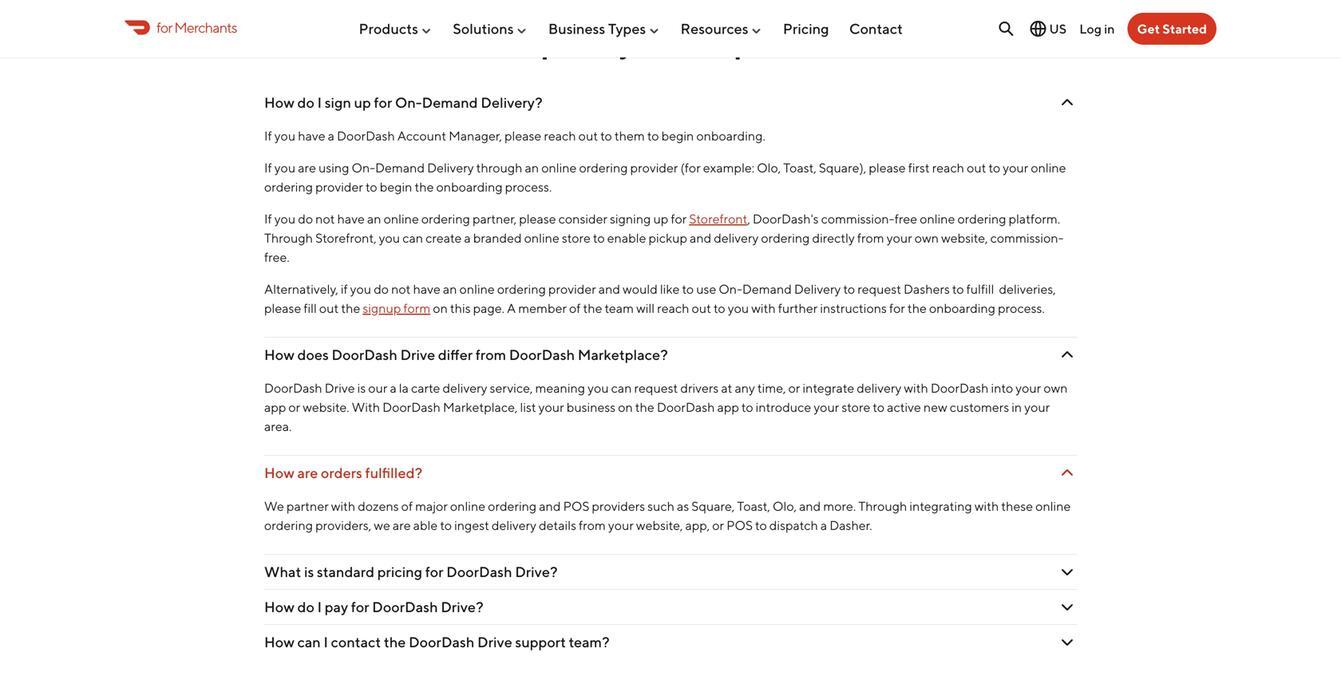 Task type: vqa. For each thing, say whether or not it's contained in the screenshot.
Attract
no



Task type: locate. For each thing, give the bounding box(es) containing it.
through
[[476, 160, 523, 175]]

demand up further
[[743, 281, 792, 297]]

free.
[[264, 249, 290, 265]]

0 vertical spatial on-
[[395, 94, 422, 111]]

or down square,
[[713, 518, 724, 533]]

carte
[[411, 380, 440, 396]]

do up signup
[[374, 281, 389, 297]]

demand up "manager," at the top left of page
[[422, 94, 478, 111]]

online
[[542, 160, 577, 175], [1031, 160, 1067, 175], [384, 211, 419, 226], [920, 211, 955, 226], [524, 230, 560, 245], [460, 281, 495, 297], [450, 499, 486, 514], [1036, 499, 1071, 514]]

1 horizontal spatial in
[[1105, 21, 1115, 36]]

create
[[426, 230, 462, 245]]

alternatively, if you do not have an online ordering provider and would like to use on-demand delivery to request dashers to fulfill  deliveries, please fill out the
[[264, 281, 1056, 316]]

up up pickup on the top
[[654, 211, 669, 226]]

1 vertical spatial toast,
[[737, 499, 771, 514]]

manager,
[[449, 128, 502, 143]]

request inside doordash drive is our a la carte delivery service, meaning you can request drivers at any time, or integrate delivery with doordash into your own app or website. with doordash marketplace, list your business on the doordash app to introduce your store to active new customers in your area.
[[634, 380, 678, 396]]

1 horizontal spatial request
[[858, 281, 902, 297]]

provider left (for
[[631, 160, 678, 175]]

drive? for what is standard pricing for doordash drive?
[[515, 563, 558, 580]]

1 horizontal spatial from
[[579, 518, 606, 533]]

your
[[1003, 160, 1029, 175], [887, 230, 913, 245], [1016, 380, 1042, 396], [539, 400, 564, 415], [814, 400, 840, 415], [1025, 400, 1050, 415], [608, 518, 634, 533]]

this
[[450, 301, 471, 316]]

on- right using at the top of page
[[352, 160, 375, 175]]

0 horizontal spatial up
[[354, 94, 371, 111]]

your down meaning
[[539, 400, 564, 415]]

1 vertical spatial on
[[618, 400, 633, 415]]

for down dashers
[[890, 301, 906, 316]]

out
[[579, 128, 598, 143], [967, 160, 987, 175], [319, 301, 339, 316], [692, 301, 711, 316]]

merchants
[[174, 19, 237, 36]]

4 how from the top
[[264, 598, 295, 616]]

drive up carte
[[400, 346, 435, 363]]

are right "we"
[[393, 518, 411, 533]]

1 vertical spatial or
[[289, 400, 300, 415]]

to down use
[[714, 301, 726, 316]]

2 horizontal spatial or
[[789, 380, 801, 396]]

on left this
[[433, 301, 448, 316]]

2 chevron down image from the top
[[1058, 345, 1077, 364]]

chevron down image
[[1058, 93, 1077, 112], [1058, 345, 1077, 364], [1058, 562, 1077, 582], [1058, 633, 1077, 652]]

a inside , doordash's commission-free online ordering platform. through storefront, you can create a branded online store to enable pickup and delivery ordering directly from your own website, commission- free.
[[464, 230, 471, 245]]

any
[[735, 380, 755, 396]]

the left team
[[583, 301, 603, 316]]

your inside we partner with dozens of major online ordering and pos providers such as square, toast, olo, and more. through integrating with these online ordering providers, we are able to ingest delivery details from your website, app, or pos to dispatch a dasher.
[[608, 518, 634, 533]]

commission- up 'directly'
[[821, 211, 895, 226]]

0 vertical spatial own
[[915, 230, 939, 245]]

1 horizontal spatial website,
[[942, 230, 988, 245]]

0 horizontal spatial can
[[297, 634, 321, 651]]

drive? for how do i pay for doordash drive?
[[441, 598, 484, 616]]

own right into
[[1044, 380, 1068, 396]]

get
[[1138, 21, 1160, 36]]

drive? up how can i contact the doordash drive support team?
[[441, 598, 484, 616]]

doordash up meaning
[[509, 346, 575, 363]]

4 chevron down image from the top
[[1058, 633, 1077, 652]]

providers,
[[316, 518, 372, 533]]

are left using at the top of page
[[298, 160, 316, 175]]

0 horizontal spatial is
[[304, 563, 314, 580]]

through up free. on the left top of page
[[264, 230, 313, 245]]

1 vertical spatial in
[[1012, 400, 1022, 415]]

2 how from the top
[[264, 346, 295, 363]]

business
[[567, 400, 616, 415]]

(for
[[681, 160, 701, 175]]

0 vertical spatial from
[[858, 230, 885, 245]]

request
[[858, 281, 902, 297], [634, 380, 678, 396]]

up right sign
[[354, 94, 371, 111]]

from
[[858, 230, 885, 245], [476, 346, 506, 363], [579, 518, 606, 533]]

1 vertical spatial own
[[1044, 380, 1068, 396]]

process. inside if you are using on-demand delivery through an online ordering provider (for example: olo, toast, square), please first reach out to your online ordering provider to begin the onboarding process.
[[505, 179, 552, 194]]

your inside , doordash's commission-free online ordering platform. through storefront, you can create a branded online store to enable pickup and delivery ordering directly from your own website, commission- free.
[[887, 230, 913, 245]]

if inside if you are using on-demand delivery through an online ordering provider (for example: olo, toast, square), please first reach out to your online ordering provider to begin the onboarding process.
[[264, 160, 272, 175]]

are
[[298, 160, 316, 175], [297, 464, 318, 481], [393, 518, 411, 533]]

0 vertical spatial an
[[525, 160, 539, 175]]

them
[[615, 128, 645, 143]]

, doordash's commission-free online ordering platform. through storefront, you can create a branded online store to enable pickup and delivery ordering directly from your own website, commission- free.
[[264, 211, 1064, 265]]

from down providers at the bottom left of the page
[[579, 518, 606, 533]]

1 horizontal spatial or
[[713, 518, 724, 533]]

2 horizontal spatial an
[[525, 160, 539, 175]]

how are orders fulfilled?
[[264, 464, 423, 481]]

3 how from the top
[[264, 464, 295, 481]]

the down account at left top
[[415, 179, 434, 194]]

website, inside , doordash's commission-free online ordering platform. through storefront, you can create a branded online store to enable pickup and delivery ordering directly from your own website, commission- free.
[[942, 230, 988, 245]]

1 vertical spatial process.
[[998, 301, 1045, 316]]

1 horizontal spatial on-
[[395, 94, 422, 111]]

0 vertical spatial not
[[316, 211, 335, 226]]

area.
[[264, 419, 292, 434]]

1 vertical spatial delivery
[[795, 281, 841, 297]]

and inside , doordash's commission-free online ordering platform. through storefront, you can create a branded online store to enable pickup and delivery ordering directly from your own website, commission- free.
[[690, 230, 712, 245]]

2 vertical spatial drive
[[478, 634, 513, 651]]

to down consider
[[593, 230, 605, 245]]

0 vertical spatial store
[[562, 230, 591, 245]]

can down "marketplace?"
[[611, 380, 632, 396]]

questions
[[724, 26, 855, 60]]

have up form
[[413, 281, 441, 297]]

toast, inside if you are using on-demand delivery through an online ordering provider (for example: olo, toast, square), please first reach out to your online ordering provider to begin the onboarding process.
[[784, 160, 817, 175]]

request inside the alternatively, if you do not have an online ordering provider and would like to use on-demand delivery to request dashers to fulfill  deliveries, please fill out the
[[858, 281, 902, 297]]

a left la
[[390, 380, 397, 396]]

begin
[[662, 128, 694, 143], [380, 179, 412, 194]]

on- inside the alternatively, if you do not have an online ordering provider and would like to use on-demand delivery to request dashers to fulfill  deliveries, please fill out the
[[719, 281, 743, 297]]

app
[[264, 400, 286, 415], [718, 400, 739, 415]]

0 horizontal spatial provider
[[316, 179, 363, 194]]

globe line image
[[1029, 19, 1048, 38]]

contact
[[850, 20, 903, 37]]

log in
[[1080, 21, 1115, 36]]

on- up account at left top
[[395, 94, 422, 111]]

1 horizontal spatial on
[[618, 400, 633, 415]]

drivers
[[681, 380, 719, 396]]

reach right "first"
[[933, 160, 965, 175]]

support
[[515, 634, 566, 651]]

store inside doordash drive is our a la carte delivery service, meaning you can request drivers at any time, or integrate delivery with doordash into your own app or website. with doordash marketplace, list your business on the doordash app to introduce your store to active new customers in your area.
[[842, 400, 871, 415]]

process.
[[505, 179, 552, 194], [998, 301, 1045, 316]]

free
[[895, 211, 918, 226]]

out inside the alternatively, if you do not have an online ordering provider and would like to use on-demand delivery to request dashers to fulfill  deliveries, please fill out the
[[319, 301, 339, 316]]

on- right use
[[719, 281, 743, 297]]

0 vertical spatial demand
[[422, 94, 478, 111]]

1 vertical spatial begin
[[380, 179, 412, 194]]

to left dispatch
[[755, 518, 767, 533]]

your down providers at the bottom left of the page
[[608, 518, 634, 533]]

delivery right ingest at the bottom left of page
[[492, 518, 537, 533]]

through
[[264, 230, 313, 245], [859, 499, 907, 514]]

1 how from the top
[[264, 94, 295, 111]]

doordash up our
[[332, 346, 398, 363]]

please inside if you are using on-demand delivery through an online ordering provider (for example: olo, toast, square), please first reach out to your online ordering provider to begin the onboarding process.
[[869, 160, 906, 175]]

a
[[507, 301, 516, 316]]

onboarding inside if you are using on-demand delivery through an online ordering provider (for example: olo, toast, square), please first reach out to your online ordering provider to begin the onboarding process.
[[436, 179, 503, 194]]

0 vertical spatial on
[[433, 301, 448, 316]]

an right through
[[525, 160, 539, 175]]

would
[[623, 281, 658, 297]]

chevron down image for how do i pay for doordash drive?
[[1058, 598, 1077, 617]]

website, inside we partner with dozens of major online ordering and pos providers such as square, toast, olo, and more. through integrating with these online ordering providers, we are able to ingest delivery details from your website, app, or pos to dispatch a dasher.
[[636, 518, 683, 533]]

an up storefront,
[[367, 211, 381, 226]]

request left drivers
[[634, 380, 678, 396]]

reach down the like
[[657, 301, 690, 316]]

2 vertical spatial from
[[579, 518, 606, 533]]

business types link
[[549, 14, 661, 44]]

providers
[[592, 499, 645, 514]]

platform.
[[1009, 211, 1061, 226]]

1 vertical spatial onboarding
[[930, 301, 996, 316]]

your inside if you are using on-demand delivery through an online ordering provider (for example: olo, toast, square), please first reach out to your online ordering provider to begin the onboarding process.
[[1003, 160, 1029, 175]]

0 vertical spatial request
[[858, 281, 902, 297]]

through inside , doordash's commission-free online ordering platform. through storefront, you can create a branded online store to enable pickup and delivery ordering directly from your own website, commission- free.
[[264, 230, 313, 245]]

5 how from the top
[[264, 634, 295, 651]]

a down more.
[[821, 518, 828, 533]]

2 vertical spatial provider
[[549, 281, 596, 297]]

0 vertical spatial process.
[[505, 179, 552, 194]]

1 vertical spatial chevron down image
[[1058, 598, 1077, 617]]

process. down through
[[505, 179, 552, 194]]

2 horizontal spatial from
[[858, 230, 885, 245]]

store
[[562, 230, 591, 245], [842, 400, 871, 415]]

1 vertical spatial olo,
[[773, 499, 797, 514]]

or
[[789, 380, 801, 396], [289, 400, 300, 415], [713, 518, 724, 533]]

marketplace,
[[443, 400, 518, 415]]

i
[[317, 94, 322, 111], [317, 598, 322, 616], [324, 634, 328, 651]]

0 horizontal spatial website,
[[636, 518, 683, 533]]

demand inside the alternatively, if you do not have an online ordering provider and would like to use on-demand delivery to request dashers to fulfill  deliveries, please fill out the
[[743, 281, 792, 297]]

able
[[413, 518, 438, 533]]

sign
[[325, 94, 351, 111]]

to inside , doordash's commission-free online ordering platform. through storefront, you can create a branded online store to enable pickup and delivery ordering directly from your own website, commission- free.
[[593, 230, 605, 245]]

0 horizontal spatial onboarding
[[436, 179, 503, 194]]

own down free
[[915, 230, 939, 245]]

1 vertical spatial through
[[859, 499, 907, 514]]

0 vertical spatial if
[[264, 128, 272, 143]]

demand inside if you are using on-demand delivery through an online ordering provider (for example: olo, toast, square), please first reach out to your online ordering provider to begin the onboarding process.
[[375, 160, 425, 175]]

website, down such
[[636, 518, 683, 533]]

onboarding down dashers
[[930, 301, 996, 316]]

1 chevron down image from the top
[[1058, 463, 1077, 483]]

chevron down image for how are orders fulfilled?
[[1058, 463, 1077, 483]]

1 vertical spatial on-
[[352, 160, 375, 175]]

toast, right square,
[[737, 499, 771, 514]]

0 vertical spatial delivery
[[427, 160, 474, 175]]

out left "them"
[[579, 128, 598, 143]]

chevron down image for demand
[[1058, 93, 1077, 112]]

out right fill
[[319, 301, 339, 316]]

not up storefront,
[[316, 211, 335, 226]]

get started
[[1138, 21, 1207, 36]]

1 vertical spatial reach
[[933, 160, 965, 175]]

2 horizontal spatial drive
[[478, 634, 513, 651]]

0 vertical spatial of
[[569, 301, 581, 316]]

website, up dashers
[[942, 230, 988, 245]]

in right log
[[1105, 21, 1115, 36]]

0 vertical spatial i
[[317, 94, 322, 111]]

drive?
[[515, 563, 558, 580], [441, 598, 484, 616]]

0 vertical spatial have
[[298, 128, 326, 143]]

1 vertical spatial can
[[611, 380, 632, 396]]

in down into
[[1012, 400, 1022, 415]]

integrate
[[803, 380, 855, 396]]

delivery inside if you are using on-demand delivery through an online ordering provider (for example: olo, toast, square), please first reach out to your online ordering provider to begin the onboarding process.
[[427, 160, 474, 175]]

0 horizontal spatial on-
[[352, 160, 375, 175]]

drive? down details
[[515, 563, 558, 580]]

drive left support
[[478, 634, 513, 651]]

provider down using at the top of page
[[316, 179, 363, 194]]

store inside , doordash's commission-free online ordering platform. through storefront, you can create a branded online store to enable pickup and delivery ordering directly from your own website, commission- free.
[[562, 230, 591, 245]]

delivery
[[427, 160, 474, 175], [795, 281, 841, 297]]

1 if from the top
[[264, 128, 272, 143]]

will
[[637, 301, 655, 316]]

delivery up the active
[[857, 380, 902, 396]]

how
[[264, 94, 295, 111], [264, 346, 295, 363], [264, 464, 295, 481], [264, 598, 295, 616], [264, 634, 295, 651]]

does
[[297, 346, 329, 363]]

0 vertical spatial can
[[403, 230, 423, 245]]

1 horizontal spatial provider
[[549, 281, 596, 297]]

drive up the website.
[[325, 380, 355, 396]]

pay
[[325, 598, 348, 616]]

the inside the alternatively, if you do not have an online ordering provider and would like to use on-demand delivery to request dashers to fulfill  deliveries, please fill out the
[[341, 301, 360, 316]]

1 horizontal spatial drive
[[400, 346, 435, 363]]

how does doordash drive differ from doordash marketplace?
[[264, 346, 668, 363]]

2 vertical spatial are
[[393, 518, 411, 533]]

1 horizontal spatial delivery
[[795, 281, 841, 297]]

olo,
[[757, 160, 781, 175], [773, 499, 797, 514]]

are inside we partner with dozens of major online ordering and pos providers such as square, toast, olo, and more. through integrating with these online ordering providers, we are able to ingest delivery details from your website, app, or pos to dispatch a dasher.
[[393, 518, 411, 533]]

is inside doordash drive is our a la carte delivery service, meaning you can request drivers at any time, or integrate delivery with doordash into your own app or website. with doordash marketplace, list your business on the doordash app to introduce your store to active new customers in your area.
[[357, 380, 366, 396]]

introduce
[[756, 400, 812, 415]]

please down alternatively,
[[264, 301, 301, 316]]

0 horizontal spatial from
[[476, 346, 506, 363]]

1 vertical spatial of
[[401, 499, 413, 514]]

2 vertical spatial reach
[[657, 301, 690, 316]]

2 chevron down image from the top
[[1058, 598, 1077, 617]]

0 horizontal spatial app
[[264, 400, 286, 415]]

marketplace?
[[578, 346, 668, 363]]

commission- down platform.
[[991, 230, 1064, 245]]

2 vertical spatial or
[[713, 518, 724, 533]]

demand
[[422, 94, 478, 111], [375, 160, 425, 175], [743, 281, 792, 297]]

olo, inside if you are using on-demand delivery through an online ordering provider (for example: olo, toast, square), please first reach out to your online ordering provider to begin the onboarding process.
[[757, 160, 781, 175]]

0 horizontal spatial begin
[[380, 179, 412, 194]]

1 horizontal spatial store
[[842, 400, 871, 415]]

dozens
[[358, 499, 399, 514]]

signup form on this page. a member of the team will reach out to you with further instructions for the onboarding process.
[[363, 301, 1045, 316]]

1 horizontal spatial through
[[859, 499, 907, 514]]

account
[[397, 128, 446, 143]]

service,
[[490, 380, 533, 396]]

dashers
[[904, 281, 950, 297]]

and up dispatch
[[799, 499, 821, 514]]

2 vertical spatial if
[[264, 211, 272, 226]]

are inside if you are using on-demand delivery through an online ordering provider (for example: olo, toast, square), please first reach out to your online ordering provider to begin the onboarding process.
[[298, 160, 316, 175]]

i left the pay on the bottom left of page
[[317, 598, 322, 616]]

0 vertical spatial olo,
[[757, 160, 781, 175]]

2 if from the top
[[264, 160, 272, 175]]

i left contact
[[324, 634, 328, 651]]

3 chevron down image from the top
[[1058, 562, 1077, 582]]

0 vertical spatial through
[[264, 230, 313, 245]]

the right business
[[636, 400, 655, 415]]

from inside we partner with dozens of major online ordering and pos providers such as square, toast, olo, and more. through integrating with these online ordering providers, we are able to ingest delivery details from your website, app, or pos to dispatch a dasher.
[[579, 518, 606, 533]]

with up the active
[[904, 380, 929, 396]]

0 vertical spatial provider
[[631, 160, 678, 175]]

on-
[[395, 94, 422, 111], [352, 160, 375, 175], [719, 281, 743, 297]]

have up using at the top of page
[[298, 128, 326, 143]]

on- inside if you are using on-demand delivery through an online ordering provider (for example: olo, toast, square), please first reach out to your online ordering provider to begin the onboarding process.
[[352, 160, 375, 175]]

1 horizontal spatial app
[[718, 400, 739, 415]]

0 vertical spatial or
[[789, 380, 801, 396]]

1 horizontal spatial commission-
[[991, 230, 1064, 245]]

chevron down image
[[1058, 463, 1077, 483], [1058, 598, 1077, 617]]

for up pickup on the top
[[671, 211, 687, 226]]

1 horizontal spatial can
[[403, 230, 423, 245]]

storefront
[[689, 211, 748, 226]]

app down at
[[718, 400, 739, 415]]

reach inside if you are using on-demand delivery through an online ordering provider (for example: olo, toast, square), please first reach out to your online ordering provider to begin the onboarding process.
[[933, 160, 965, 175]]

0 horizontal spatial request
[[634, 380, 678, 396]]

2 horizontal spatial have
[[413, 281, 441, 297]]

website.
[[303, 400, 349, 415]]

delivery up further
[[795, 281, 841, 297]]

1 horizontal spatial an
[[443, 281, 457, 297]]

1 horizontal spatial not
[[391, 281, 411, 297]]

team?
[[569, 634, 610, 651]]

2 horizontal spatial reach
[[933, 160, 965, 175]]

to left the active
[[873, 400, 885, 415]]

on
[[433, 301, 448, 316], [618, 400, 633, 415]]

dispatch
[[770, 518, 818, 533]]

is left our
[[357, 380, 366, 396]]

if
[[264, 128, 272, 143], [264, 160, 272, 175], [264, 211, 272, 226]]

please left "first"
[[869, 160, 906, 175]]

with inside doordash drive is our a la carte delivery service, meaning you can request drivers at any time, or integrate delivery with doordash into your own app or website. with doordash marketplace, list your business on the doordash app to introduce your store to active new customers in your area.
[[904, 380, 929, 396]]

2 vertical spatial demand
[[743, 281, 792, 297]]

0 horizontal spatial drive?
[[441, 598, 484, 616]]

on inside doordash drive is our a la carte delivery service, meaning you can request drivers at any time, or integrate delivery with doordash into your own app or website. with doordash marketplace, list your business on the doordash app to introduce your store to active new customers in your area.
[[618, 400, 633, 415]]

0 horizontal spatial toast,
[[737, 499, 771, 514]]

0 vertical spatial reach
[[544, 128, 576, 143]]

ordering up a
[[497, 281, 546, 297]]

is right what
[[304, 563, 314, 580]]

1 horizontal spatial own
[[1044, 380, 1068, 396]]

0 vertical spatial pos
[[563, 499, 590, 514]]

own
[[915, 230, 939, 245], [1044, 380, 1068, 396]]

1 chevron down image from the top
[[1058, 93, 1077, 112]]

demand down account at left top
[[375, 160, 425, 175]]

consider
[[559, 211, 608, 226]]

you inside doordash drive is our a la carte delivery service, meaning you can request drivers at any time, or integrate delivery with doordash into your own app or website. with doordash marketplace, list your business on the doordash app to introduce your store to active new customers in your area.
[[588, 380, 609, 396]]

olo, right example:
[[757, 160, 781, 175]]

olo, inside we partner with dozens of major online ordering and pos providers such as square, toast, olo, and more. through integrating with these online ordering providers, we are able to ingest delivery details from your website, app, or pos to dispatch a dasher.
[[773, 499, 797, 514]]

onboarding
[[436, 179, 503, 194], [930, 301, 996, 316]]

out right "first"
[[967, 160, 987, 175]]

1 vertical spatial not
[[391, 281, 411, 297]]

olo, up dispatch
[[773, 499, 797, 514]]

you
[[274, 128, 296, 143], [274, 160, 296, 175], [274, 211, 296, 226], [379, 230, 400, 245], [350, 281, 371, 297], [728, 301, 749, 316], [588, 380, 609, 396]]

reach
[[544, 128, 576, 143], [933, 160, 965, 175], [657, 301, 690, 316]]

and inside the alternatively, if you do not have an online ordering provider and would like to use on-demand delivery to request dashers to fulfill  deliveries, please fill out the
[[599, 281, 621, 297]]

0 vertical spatial website,
[[942, 230, 988, 245]]

doordash
[[337, 128, 395, 143], [332, 346, 398, 363], [509, 346, 575, 363], [264, 380, 322, 396], [931, 380, 989, 396], [383, 400, 441, 415], [657, 400, 715, 415], [447, 563, 512, 580], [372, 598, 438, 616], [409, 634, 475, 651]]

major
[[415, 499, 448, 514]]

1 vertical spatial an
[[367, 211, 381, 226]]

as
[[677, 499, 689, 514]]

provider inside the alternatively, if you do not have an online ordering provider and would like to use on-demand delivery to request dashers to fulfill  deliveries, please fill out the
[[549, 281, 596, 297]]

0 vertical spatial onboarding
[[436, 179, 503, 194]]

request up instructions at the top right
[[858, 281, 902, 297]]

1 horizontal spatial toast,
[[784, 160, 817, 175]]

a up using at the top of page
[[328, 128, 335, 143]]

0 vertical spatial are
[[298, 160, 316, 175]]

delivery
[[714, 230, 759, 245], [443, 380, 488, 396], [857, 380, 902, 396], [492, 518, 537, 533]]

the down if
[[341, 301, 360, 316]]

can left create
[[403, 230, 423, 245]]

of left "major"
[[401, 499, 413, 514]]

provider up the member
[[549, 281, 596, 297]]

reach left "them"
[[544, 128, 576, 143]]

deliveries,
[[999, 281, 1056, 297]]

to
[[601, 128, 612, 143], [648, 128, 659, 143], [989, 160, 1001, 175], [366, 179, 377, 194], [593, 230, 605, 245], [682, 281, 694, 297], [844, 281, 855, 297], [953, 281, 964, 297], [714, 301, 726, 316], [742, 400, 754, 415], [873, 400, 885, 415], [440, 518, 452, 533], [755, 518, 767, 533]]

delivery down "manager," at the top left of page
[[427, 160, 474, 175]]

1 vertical spatial website,
[[636, 518, 683, 533]]



Task type: describe. For each thing, give the bounding box(es) containing it.
ordering left platform.
[[958, 211, 1007, 226]]

if for if you are using on-demand delivery through an online ordering provider (for example: olo, toast, square), please first reach out to your online ordering provider to begin the onboarding process.
[[264, 160, 272, 175]]

i for sign
[[317, 94, 322, 111]]

directly
[[813, 230, 855, 245]]

0 horizontal spatial reach
[[544, 128, 576, 143]]

i for pay
[[317, 598, 322, 616]]

3 if from the top
[[264, 211, 272, 226]]

standard
[[317, 563, 375, 580]]

ordering inside the alternatively, if you do not have an online ordering provider and would like to use on-demand delivery to request dashers to fulfill  deliveries, please fill out the
[[497, 281, 546, 297]]

with up providers,
[[331, 499, 356, 514]]

to up storefront,
[[366, 179, 377, 194]]

time,
[[758, 380, 786, 396]]

a inside doordash drive is our a la carte delivery service, meaning you can request drivers at any time, or integrate delivery with doordash into your own app or website. with doordash marketplace, list your business on the doordash app to introduce your store to active new customers in your area.
[[390, 380, 397, 396]]

la
[[399, 380, 409, 396]]

ingest
[[454, 518, 489, 533]]

or inside we partner with dozens of major online ordering and pos providers such as square, toast, olo, and more. through integrating with these online ordering providers, we are able to ingest delivery details from your website, app, or pos to dispatch a dasher.
[[713, 518, 724, 533]]

pricing
[[783, 20, 829, 37]]

new
[[924, 400, 948, 415]]

instructions
[[820, 301, 887, 316]]

an inside if you are using on-demand delivery through an online ordering provider (for example: olo, toast, square), please first reach out to your online ordering provider to begin the onboarding process.
[[525, 160, 539, 175]]

1 vertical spatial up
[[654, 211, 669, 226]]

own inside doordash drive is our a la carte delivery service, meaning you can request drivers at any time, or integrate delivery with doordash into your own app or website. with doordash marketplace, list your business on the doordash app to introduce your store to active new customers in your area.
[[1044, 380, 1068, 396]]

1 horizontal spatial have
[[337, 211, 365, 226]]

our
[[368, 380, 388, 396]]

to up instructions at the top right
[[844, 281, 855, 297]]

to right "them"
[[648, 128, 659, 143]]

us
[[1050, 21, 1067, 36]]

1 vertical spatial pos
[[727, 518, 753, 533]]

to right the like
[[682, 281, 694, 297]]

pickup
[[649, 230, 688, 245]]

at
[[721, 380, 733, 396]]

how can i contact the doordash drive support team?
[[264, 634, 610, 651]]

a inside we partner with dozens of major online ordering and pos providers such as square, toast, olo, and more. through integrating with these online ordering providers, we are able to ingest delivery details from your website, app, or pos to dispatch a dasher.
[[821, 518, 828, 533]]

delivery up marketplace,
[[443, 380, 488, 396]]

page.
[[473, 301, 505, 316]]

1 vertical spatial provider
[[316, 179, 363, 194]]

integrating
[[910, 499, 973, 514]]

doordash down sign
[[337, 128, 395, 143]]

differ
[[438, 346, 473, 363]]

2 horizontal spatial provider
[[631, 160, 678, 175]]

doordash down ingest at the bottom left of page
[[447, 563, 512, 580]]

the inside if you are using on-demand delivery through an online ordering provider (for example: olo, toast, square), please first reach out to your online ordering provider to begin the onboarding process.
[[415, 179, 434, 194]]

we
[[374, 518, 390, 533]]

1 vertical spatial are
[[297, 464, 318, 481]]

how for how do i pay for doordash drive?
[[264, 598, 295, 616]]

business
[[549, 20, 606, 37]]

signup
[[363, 301, 401, 316]]

resources link
[[681, 14, 763, 44]]

please inside the alternatively, if you do not have an online ordering provider and would like to use on-demand delivery to request dashers to fulfill  deliveries, please fill out the
[[264, 301, 301, 316]]

pricing
[[378, 563, 423, 580]]

log
[[1080, 21, 1102, 36]]

started
[[1163, 21, 1207, 36]]

can inside , doordash's commission-free online ordering platform. through storefront, you can create a branded online store to enable pickup and delivery ordering directly from your own website, commission- free.
[[403, 230, 423, 245]]

storefront link
[[689, 211, 748, 226]]

toast, inside we partner with dozens of major online ordering and pos providers such as square, toast, olo, and more. through integrating with these online ordering providers, we are able to ingest delivery details from your website, app, or pos to dispatch a dasher.
[[737, 499, 771, 514]]

these
[[1002, 499, 1033, 514]]

the inside doordash drive is our a la carte delivery service, meaning you can request drivers at any time, or integrate delivery with doordash into your own app or website. with doordash marketplace, list your business on the doordash app to introduce your store to active new customers in your area.
[[636, 400, 655, 415]]

solutions
[[453, 20, 514, 37]]

member
[[518, 301, 567, 316]]

asked
[[640, 26, 718, 60]]

to down any
[[742, 400, 754, 415]]

list
[[520, 400, 536, 415]]

delivery inside the alternatively, if you do not have an online ordering provider and would like to use on-demand delivery to request dashers to fulfill  deliveries, please fill out the
[[795, 281, 841, 297]]

for merchants link
[[125, 17, 237, 38]]

with left further
[[752, 301, 776, 316]]

1 vertical spatial commission-
[[991, 230, 1064, 245]]

please down delivery?
[[505, 128, 542, 143]]

chevron down image for marketplace?
[[1058, 345, 1077, 364]]

signing
[[610, 211, 651, 226]]

if for if you have a doordash account manager, please reach out to them to begin onboarding.
[[264, 128, 272, 143]]

for right the pay on the bottom left of page
[[351, 598, 369, 616]]

to right dashers
[[953, 281, 964, 297]]

ordering up ingest at the bottom left of page
[[488, 499, 537, 514]]

own inside , doordash's commission-free online ordering platform. through storefront, you can create a branded online store to enable pickup and delivery ordering directly from your own website, commission- free.
[[915, 230, 939, 245]]

0 horizontal spatial not
[[316, 211, 335, 226]]

we
[[264, 499, 284, 514]]

2 app from the left
[[718, 400, 739, 415]]

form
[[404, 301, 431, 316]]

into
[[991, 380, 1014, 396]]

0 horizontal spatial pos
[[563, 499, 590, 514]]

more.
[[824, 499, 856, 514]]

signup form link
[[363, 301, 431, 316]]

delivery?
[[481, 94, 543, 111]]

ordering down "them"
[[579, 160, 628, 175]]

to left "them"
[[601, 128, 612, 143]]

ordering up free. on the left top of page
[[264, 179, 313, 194]]

to right "first"
[[989, 160, 1001, 175]]

delivery inside we partner with dozens of major online ordering and pos providers such as square, toast, olo, and more. through integrating with these online ordering providers, we are able to ingest delivery details from your website, app, or pos to dispatch a dasher.
[[492, 518, 537, 533]]

begin inside if you are using on-demand delivery through an online ordering provider (for example: olo, toast, square), please first reach out to your online ordering provider to begin the onboarding process.
[[380, 179, 412, 194]]

0 vertical spatial commission-
[[821, 211, 895, 226]]

do up alternatively,
[[298, 211, 313, 226]]

your right the customers
[[1025, 400, 1050, 415]]

ordering down 'doordash's'
[[761, 230, 810, 245]]

doordash up the customers
[[931, 380, 989, 396]]

doordash down "how do i pay for doordash drive?"
[[409, 634, 475, 651]]

pricing link
[[783, 14, 829, 44]]

how for how are orders fulfilled?
[[264, 464, 295, 481]]

dasher.
[[830, 518, 873, 533]]

square),
[[819, 160, 867, 175]]

doordash down 'pricing' in the bottom of the page
[[372, 598, 438, 616]]

out down use
[[692, 301, 711, 316]]

solutions link
[[453, 14, 528, 44]]

resources
[[681, 20, 749, 37]]

the down dashers
[[908, 301, 927, 316]]

can inside doordash drive is our a la carte delivery service, meaning you can request drivers at any time, or integrate delivery with doordash into your own app or website. with doordash marketplace, list your business on the doordash app to introduce your store to active new customers in your area.
[[611, 380, 632, 396]]

with
[[352, 400, 380, 415]]

chevron down image for support
[[1058, 633, 1077, 652]]

how do i sign up for on-demand delivery?
[[264, 94, 543, 111]]

what is standard pricing for doordash drive?
[[264, 563, 558, 580]]

please right partner,
[[519, 211, 556, 226]]

for left merchants
[[157, 19, 172, 36]]

0 horizontal spatial have
[[298, 128, 326, 143]]

out inside if you are using on-demand delivery through an online ordering provider (for example: olo, toast, square), please first reach out to your online ordering provider to begin the onboarding process.
[[967, 160, 987, 175]]

of inside we partner with dozens of major online ordering and pos providers such as square, toast, olo, and more. through integrating with these online ordering providers, we are able to ingest delivery details from your website, app, or pos to dispatch a dasher.
[[401, 499, 413, 514]]

and up details
[[539, 499, 561, 514]]

online inside the alternatively, if you do not have an online ordering provider and would like to use on-demand delivery to request dashers to fulfill  deliveries, please fill out the
[[460, 281, 495, 297]]

do left sign
[[297, 94, 315, 111]]

doordash's
[[753, 211, 819, 226]]

0 vertical spatial up
[[354, 94, 371, 111]]

you inside , doordash's commission-free online ordering platform. through storefront, you can create a branded online store to enable pickup and delivery ordering directly from your own website, commission- free.
[[379, 230, 400, 245]]

1 horizontal spatial of
[[569, 301, 581, 316]]

how for how can i contact the doordash drive support team?
[[264, 634, 295, 651]]

doordash drive is our a la carte delivery service, meaning you can request drivers at any time, or integrate delivery with doordash into your own app or website. with doordash marketplace, list your business on the doordash app to introduce your store to active new customers in your area.
[[264, 380, 1068, 434]]

your right into
[[1016, 380, 1042, 396]]

doordash down drivers
[[657, 400, 715, 415]]

you inside the alternatively, if you do not have an online ordering provider and would like to use on-demand delivery to request dashers to fulfill  deliveries, please fill out the
[[350, 281, 371, 297]]

2 vertical spatial can
[[297, 634, 321, 651]]

alternatively,
[[264, 281, 338, 297]]

we partner with dozens of major online ordering and pos providers such as square, toast, olo, and more. through integrating with these online ordering providers, we are able to ingest delivery details from your website, app, or pos to dispatch a dasher.
[[264, 499, 1071, 533]]

not inside the alternatively, if you do not have an online ordering provider and would like to use on-demand delivery to request dashers to fulfill  deliveries, please fill out the
[[391, 281, 411, 297]]

the right contact
[[384, 634, 406, 651]]

square,
[[692, 499, 735, 514]]

orders
[[321, 464, 362, 481]]

fulfilled?
[[365, 464, 423, 481]]

0 horizontal spatial on
[[433, 301, 448, 316]]

enable
[[607, 230, 646, 245]]

use
[[697, 281, 717, 297]]

you inside if you are using on-demand delivery through an online ordering provider (for example: olo, toast, square), please first reach out to your online ordering provider to begin the onboarding process.
[[274, 160, 296, 175]]

drive inside doordash drive is our a la carte delivery service, meaning you can request drivers at any time, or integrate delivery with doordash into your own app or website. with doordash marketplace, list your business on the doordash app to introduce your store to active new customers in your area.
[[325, 380, 355, 396]]

1 vertical spatial is
[[304, 563, 314, 580]]

get started button
[[1128, 13, 1217, 45]]

with left these
[[975, 499, 999, 514]]

for right 'pricing' in the bottom of the page
[[425, 563, 444, 580]]

an inside the alternatively, if you do not have an online ordering provider and would like to use on-demand delivery to request dashers to fulfill  deliveries, please fill out the
[[443, 281, 457, 297]]

do inside the alternatively, if you do not have an online ordering provider and would like to use on-demand delivery to request dashers to fulfill  deliveries, please fill out the
[[374, 281, 389, 297]]

do left the pay on the bottom left of page
[[297, 598, 315, 616]]

storefront,
[[316, 230, 377, 245]]

1 horizontal spatial process.
[[998, 301, 1045, 316]]

active
[[887, 400, 921, 415]]

how for how do i sign up for on-demand delivery?
[[264, 94, 295, 111]]

have inside the alternatively, if you do not have an online ordering provider and would like to use on-demand delivery to request dashers to fulfill  deliveries, please fill out the
[[413, 281, 441, 297]]

further
[[778, 301, 818, 316]]

customers
[[950, 400, 1010, 415]]

doordash up the website.
[[264, 380, 322, 396]]

0 horizontal spatial an
[[367, 211, 381, 226]]

onboarding.
[[697, 128, 766, 143]]

for right sign
[[374, 94, 392, 111]]

first
[[909, 160, 930, 175]]

business types
[[549, 20, 646, 37]]

i for contact
[[324, 634, 328, 651]]

like
[[660, 281, 680, 297]]

what
[[264, 563, 301, 580]]

through inside we partner with dozens of major online ordering and pos providers such as square, toast, olo, and more. through integrating with these online ordering providers, we are able to ingest delivery details from your website, app, or pos to dispatch a dasher.
[[859, 499, 907, 514]]

if you do not have an online ordering partner, please consider signing up for storefront
[[264, 211, 748, 226]]

branded
[[473, 230, 522, 245]]

how do i pay for doordash drive?
[[264, 598, 484, 616]]

to right able
[[440, 518, 452, 533]]

frequently asked questions
[[486, 26, 855, 60]]

1 app from the left
[[264, 400, 286, 415]]

0 horizontal spatial or
[[289, 400, 300, 415]]

delivery inside , doordash's commission-free online ordering platform. through storefront, you can create a branded online store to enable pickup and delivery ordering directly from your own website, commission- free.
[[714, 230, 759, 245]]

doordash down la
[[383, 400, 441, 415]]

in inside doordash drive is our a la carte delivery service, meaning you can request drivers at any time, or integrate delivery with doordash into your own app or website. with doordash marketplace, list your business on the doordash app to introduce your store to active new customers in your area.
[[1012, 400, 1022, 415]]

types
[[608, 20, 646, 37]]

example:
[[703, 160, 755, 175]]

ordering down we
[[264, 518, 313, 533]]

meaning
[[535, 380, 585, 396]]

contact link
[[850, 14, 903, 44]]

how for how does doordash drive differ from doordash marketplace?
[[264, 346, 295, 363]]

from inside , doordash's commission-free online ordering platform. through storefront, you can create a branded online store to enable pickup and delivery ordering directly from your own website, commission- free.
[[858, 230, 885, 245]]

0 vertical spatial begin
[[662, 128, 694, 143]]

ordering up create
[[422, 211, 470, 226]]

your down the "integrate"
[[814, 400, 840, 415]]



